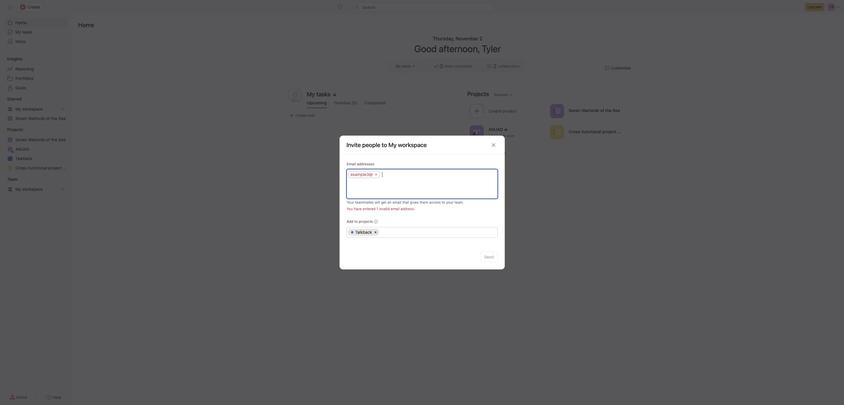 Task type: describe. For each thing, give the bounding box(es) containing it.
addresses
[[357, 162, 374, 166]]

projects inside "dropdown button"
[[7, 127, 23, 132]]

1 inside your teammates will get an email that gives them access to your team. you have entered 1 invalid email address.
[[377, 207, 378, 211]]

projects button
[[0, 127, 23, 133]]

seven inside projects element
[[15, 137, 27, 142]]

talkback cell
[[348, 229, 379, 236]]

inbox link
[[4, 37, 67, 46]]

your teammates will get an email that gives them access to your team. you have entered 1 invalid email address.
[[347, 200, 464, 211]]

gives
[[410, 200, 419, 205]]

1 horizontal spatial talkback link
[[468, 145, 548, 164]]

my tasks
[[15, 30, 32, 35]]

send button
[[480, 252, 498, 263]]

0 vertical spatial functional
[[582, 129, 602, 134]]

starred
[[7, 97, 22, 102]]

amjad link
[[4, 145, 67, 154]]

0 vertical spatial project
[[603, 129, 616, 134]]

talkback inside cell
[[355, 230, 372, 235]]

my tasks link
[[4, 27, 67, 37]]

goals
[[15, 85, 26, 90]]

home link
[[4, 18, 67, 27]]

people
[[362, 142, 381, 148]]

invite button
[[6, 393, 31, 403]]

task for 1
[[491, 134, 498, 138]]

create
[[295, 113, 307, 118]]

starred button
[[0, 96, 22, 102]]

0 vertical spatial cross-functional project plan link
[[548, 123, 628, 142]]

1 horizontal spatial amjad
[[489, 127, 503, 132]]

my for global element
[[15, 30, 21, 35]]

overdue
[[334, 100, 351, 105]]

list image
[[554, 129, 561, 136]]

Add to projects text field
[[381, 229, 386, 236]]

have
[[354, 207, 362, 211]]

my for teams element on the left of the page
[[15, 187, 21, 192]]

afternoon,
[[439, 43, 480, 54]]

overdue (5)
[[334, 100, 358, 105]]

task for create
[[308, 113, 315, 118]]

create task button
[[288, 112, 317, 120]]

0
[[440, 63, 443, 70]]

projects
[[359, 220, 373, 224]]

your
[[347, 200, 354, 205]]

board image
[[473, 129, 481, 136]]

cross- inside projects element
[[15, 166, 28, 171]]

warlords inside projects element
[[28, 137, 45, 142]]

of inside starred "element"
[[46, 116, 50, 121]]

insights button
[[0, 56, 23, 62]]

0 vertical spatial cross-functional project plan
[[569, 129, 626, 134]]

upcoming button
[[307, 100, 327, 108]]

0 vertical spatial warlords
[[582, 108, 599, 113]]

sea inside projects element
[[58, 137, 66, 142]]

0 vertical spatial cross-
[[569, 129, 582, 134]]

access
[[429, 200, 441, 205]]

insights element
[[0, 54, 71, 94]]

reporting
[[15, 66, 34, 71]]

1 horizontal spatial tasks
[[445, 64, 453, 68]]

talkback inside projects element
[[15, 156, 32, 161]]

hide sidebar image
[[8, 5, 12, 9]]

1 task due soon
[[489, 134, 515, 138]]

1 horizontal spatial home
[[78, 22, 94, 28]]

workspace inside starred "element"
[[22, 107, 43, 112]]

send
[[484, 255, 494, 260]]

portfolios
[[15, 76, 34, 81]]

seven warlords of the sea inside starred "element"
[[15, 116, 66, 121]]

upgrade
[[808, 5, 822, 9]]

november
[[456, 36, 479, 41]]

the inside projects element
[[51, 137, 57, 142]]

2 vertical spatial to
[[354, 220, 358, 224]]

invalid
[[379, 207, 390, 211]]

invite for invite people to my workspace
[[347, 142, 361, 148]]

projects element
[[0, 125, 71, 174]]

starred element
[[0, 94, 71, 125]]

your
[[446, 200, 454, 205]]

sea inside starred "element"
[[58, 116, 66, 121]]

workspace inside teams element
[[22, 187, 43, 192]]

1 horizontal spatial to
[[382, 142, 387, 148]]

list image for seven warlords of the sea
[[554, 108, 561, 115]]

create project
[[489, 108, 517, 113]]

tasks completed
[[445, 64, 472, 68]]

1 horizontal spatial plan
[[618, 129, 626, 134]]

0 vertical spatial seven
[[569, 108, 581, 113]]

talkback link inside projects element
[[4, 154, 67, 164]]

none text field inside 'example3@' row
[[382, 171, 387, 178]]

(5)
[[352, 100, 358, 105]]

teammates
[[355, 200, 374, 205]]

tyler
[[482, 43, 501, 54]]

create project link
[[468, 102, 548, 121]]

example3@ cell
[[348, 171, 380, 178]]

entered
[[363, 207, 376, 211]]

tasks inside global element
[[22, 30, 32, 35]]

invite people to my workspace dialog
[[340, 136, 505, 270]]

invite for invite
[[17, 395, 27, 400]]

list image for talkback
[[473, 150, 481, 157]]

thursday,
[[433, 36, 455, 41]]

them
[[420, 200, 428, 205]]

insights
[[7, 56, 23, 61]]

0 vertical spatial sea
[[613, 108, 620, 113]]

add
[[347, 220, 353, 224]]

amjad inside amjad link
[[15, 147, 29, 152]]



Task type: vqa. For each thing, say whether or not it's contained in the screenshot.
'2'
yes



Task type: locate. For each thing, give the bounding box(es) containing it.
workspace
[[22, 107, 43, 112], [22, 187, 43, 192]]

1 vertical spatial my workspace link
[[4, 185, 67, 194]]

due
[[499, 134, 506, 138]]

team button
[[0, 177, 18, 182]]

2 vertical spatial my
[[15, 187, 21, 192]]

my workspace link inside starred "element"
[[4, 104, 67, 114]]

my tasks link
[[307, 90, 448, 99]]

email right the an
[[393, 200, 401, 205]]

customize button
[[601, 63, 635, 73]]

cross-functional project plan link
[[548, 123, 628, 142], [4, 164, 71, 173]]

1 vertical spatial projects
[[7, 127, 23, 132]]

example3@
[[351, 172, 373, 177]]

talkback
[[489, 150, 506, 155], [15, 156, 32, 161], [355, 230, 372, 235]]

seven
[[569, 108, 581, 113], [15, 116, 27, 121], [15, 137, 27, 142]]

example3@ row
[[348, 171, 497, 180]]

0 horizontal spatial cross-functional project plan link
[[4, 164, 71, 173]]

0 vertical spatial projects
[[468, 90, 489, 97]]

0 vertical spatial to
[[382, 142, 387, 148]]

0 horizontal spatial list image
[[473, 150, 481, 157]]

0 vertical spatial my workspace
[[15, 107, 43, 112]]

my workspace
[[389, 142, 427, 148]]

address.
[[401, 207, 415, 211]]

1 vertical spatial warlords
[[28, 116, 45, 121]]

the inside starred "element"
[[51, 116, 57, 121]]

0 vertical spatial workspace
[[22, 107, 43, 112]]

add profile photo image
[[288, 88, 302, 102]]

0 vertical spatial 1
[[489, 134, 490, 138]]

1 horizontal spatial list image
[[554, 108, 561, 115]]

invite
[[347, 142, 361, 148], [17, 395, 27, 400]]

that
[[402, 200, 409, 205]]

soon
[[507, 134, 515, 138]]

get
[[381, 200, 387, 205]]

cross-functional project plan
[[569, 129, 626, 134], [15, 166, 71, 171]]

0 horizontal spatial amjad
[[15, 147, 29, 152]]

overdue (5) button
[[334, 100, 358, 108]]

seven warlords of the sea inside projects element
[[15, 137, 66, 142]]

1 horizontal spatial talkback
[[355, 230, 372, 235]]

task right create
[[308, 113, 315, 118]]

collaborators
[[498, 64, 520, 68]]

None text field
[[382, 171, 387, 178]]

cross- up team
[[15, 166, 28, 171]]

2 my workspace from the top
[[15, 187, 43, 192]]

1 horizontal spatial functional
[[582, 129, 602, 134]]

project
[[603, 129, 616, 134], [48, 166, 62, 171]]

amjad
[[489, 127, 503, 132], [15, 147, 29, 152]]

2 vertical spatial the
[[51, 137, 57, 142]]

1 vertical spatial of
[[46, 116, 50, 121]]

to left the your
[[442, 200, 445, 205]]

goals link
[[4, 83, 67, 93]]

1 horizontal spatial projects
[[468, 90, 489, 97]]

2 inside the thursday, november 2 good afternoon, tyler
[[480, 36, 483, 41]]

will
[[375, 200, 380, 205]]

3 my from the top
[[15, 187, 21, 192]]

seven warlords of the sea link
[[548, 102, 628, 121], [4, 114, 67, 123], [4, 135, 67, 145]]

1 my workspace from the top
[[15, 107, 43, 112]]

0 vertical spatial plan
[[618, 129, 626, 134]]

plan inside projects element
[[63, 166, 71, 171]]

inbox
[[15, 39, 26, 44]]

0 vertical spatial my workspace link
[[4, 104, 67, 114]]

0 horizontal spatial home
[[15, 20, 27, 25]]

invite people to my workspace
[[347, 142, 427, 148]]

tasks
[[22, 30, 32, 35], [445, 64, 453, 68]]

my workspace down team
[[15, 187, 43, 192]]

0 vertical spatial tasks
[[22, 30, 32, 35]]

invite inside 'invite people to my workspace' dialog
[[347, 142, 361, 148]]

2 horizontal spatial to
[[442, 200, 445, 205]]

0 horizontal spatial plan
[[63, 166, 71, 171]]

1
[[489, 134, 490, 138], [377, 207, 378, 211]]

tasks right '0' on the top of page
[[445, 64, 453, 68]]

my workspace
[[15, 107, 43, 112], [15, 187, 43, 192]]

talkback down amjad link
[[15, 156, 32, 161]]

2 left collaborators
[[493, 63, 497, 70]]

talkback link
[[468, 145, 548, 164], [4, 154, 67, 164]]

1 workspace from the top
[[22, 107, 43, 112]]

0 horizontal spatial cross-functional project plan
[[15, 166, 71, 171]]

2 my workspace link from the top
[[4, 185, 67, 194]]

create task
[[295, 113, 315, 118]]

more information image
[[374, 220, 378, 224]]

my down team
[[15, 187, 21, 192]]

0 vertical spatial amjad
[[489, 127, 503, 132]]

talkback down projects
[[355, 230, 372, 235]]

0 horizontal spatial project
[[48, 166, 62, 171]]

to right people
[[382, 142, 387, 148]]

0 vertical spatial 2
[[480, 36, 483, 41]]

0 horizontal spatial functional
[[28, 166, 47, 171]]

customize
[[611, 66, 631, 71]]

0 horizontal spatial cross-
[[15, 166, 28, 171]]

list image up list icon
[[554, 108, 561, 115]]

functional
[[582, 129, 602, 134], [28, 166, 47, 171]]

1 vertical spatial amjad
[[15, 147, 29, 152]]

1 vertical spatial invite
[[17, 395, 27, 400]]

0 vertical spatial the
[[606, 108, 612, 113]]

1 horizontal spatial 2
[[493, 63, 497, 70]]

completed button
[[365, 100, 386, 108]]

cross-
[[569, 129, 582, 134], [15, 166, 28, 171]]

cross- right list icon
[[569, 129, 582, 134]]

talkback link down the soon
[[468, 145, 548, 164]]

1 vertical spatial 1
[[377, 207, 378, 211]]

home
[[15, 20, 27, 25], [78, 22, 94, 28]]

you
[[347, 207, 353, 211]]

1 horizontal spatial invite
[[347, 142, 361, 148]]

portfolios link
[[4, 74, 67, 83]]

2 vertical spatial seven warlords of the sea
[[15, 137, 66, 142]]

seven warlords of the sea
[[569, 108, 620, 113], [15, 116, 66, 121], [15, 137, 66, 142]]

thursday, november 2 good afternoon, tyler
[[415, 36, 501, 54]]

task
[[308, 113, 315, 118], [491, 134, 498, 138]]

0 horizontal spatial task
[[308, 113, 315, 118]]

1 my workspace link from the top
[[4, 104, 67, 114]]

0 vertical spatial my
[[15, 30, 21, 35]]

an
[[388, 200, 392, 205]]

the
[[606, 108, 612, 113], [51, 116, 57, 121], [51, 137, 57, 142]]

completed
[[365, 100, 386, 105]]

plan
[[618, 129, 626, 134], [63, 166, 71, 171]]

1 left due
[[489, 134, 490, 138]]

0 horizontal spatial 2
[[480, 36, 483, 41]]

task inside button
[[308, 113, 315, 118]]

my inside starred "element"
[[15, 107, 21, 112]]

1 horizontal spatial cross-
[[569, 129, 582, 134]]

seven inside starred "element"
[[15, 116, 27, 121]]

0 horizontal spatial 1
[[377, 207, 378, 211]]

1 vertical spatial my workspace
[[15, 187, 43, 192]]

1 vertical spatial the
[[51, 116, 57, 121]]

global element
[[0, 14, 71, 50]]

amjad up 1 task due soon
[[489, 127, 503, 132]]

close this dialog image
[[491, 143, 496, 147]]

1 vertical spatial my
[[15, 107, 21, 112]]

cross-functional project plan inside projects element
[[15, 166, 71, 171]]

1 vertical spatial functional
[[28, 166, 47, 171]]

team
[[7, 177, 18, 182]]

1 vertical spatial seven
[[15, 116, 27, 121]]

1 vertical spatial seven warlords of the sea
[[15, 116, 66, 121]]

0 horizontal spatial to
[[354, 220, 358, 224]]

1 my from the top
[[15, 30, 21, 35]]

email addresses
[[347, 162, 374, 166]]

team.
[[455, 200, 464, 205]]

my up inbox
[[15, 30, 21, 35]]

1 vertical spatial cross-functional project plan
[[15, 166, 71, 171]]

my inside teams element
[[15, 187, 21, 192]]

0 vertical spatial of
[[601, 108, 604, 113]]

2
[[480, 36, 483, 41], [493, 63, 497, 70]]

talkback down close this dialog image
[[489, 150, 506, 155]]

0 vertical spatial task
[[308, 113, 315, 118]]

my workspace link down team
[[4, 185, 67, 194]]

1 horizontal spatial cross-functional project plan link
[[548, 123, 628, 142]]

home inside global element
[[15, 20, 27, 25]]

1 vertical spatial task
[[491, 134, 498, 138]]

upcoming
[[307, 100, 327, 105]]

1 horizontal spatial 1
[[489, 134, 490, 138]]

to right add
[[354, 220, 358, 224]]

2 vertical spatial of
[[46, 137, 50, 142]]

list image
[[554, 108, 561, 115], [473, 150, 481, 157]]

list image down "board" image
[[473, 150, 481, 157]]

1 vertical spatial list image
[[473, 150, 481, 157]]

2 vertical spatial warlords
[[28, 137, 45, 142]]

my tasks
[[307, 91, 331, 98]]

1 vertical spatial project
[[48, 166, 62, 171]]

reporting link
[[4, 64, 67, 74]]

task left due
[[491, 134, 498, 138]]

my workspace inside teams element
[[15, 187, 43, 192]]

1 down will on the left of page
[[377, 207, 378, 211]]

1 vertical spatial to
[[442, 200, 445, 205]]

to inside your teammates will get an email that gives them access to your team. you have entered 1 invalid email address.
[[442, 200, 445, 205]]

2 vertical spatial sea
[[58, 137, 66, 142]]

email
[[347, 162, 356, 166]]

of inside projects element
[[46, 137, 50, 142]]

1 vertical spatial cross-
[[15, 166, 28, 171]]

1 vertical spatial cross-functional project plan link
[[4, 164, 71, 173]]

amjad down projects "dropdown button"
[[15, 147, 29, 152]]

my workspace inside starred "element"
[[15, 107, 43, 112]]

talkback row
[[348, 229, 497, 238]]

email
[[393, 200, 401, 205], [391, 207, 400, 211]]

completed
[[454, 64, 472, 68]]

my workspace down starred
[[15, 107, 43, 112]]

2 my from the top
[[15, 107, 21, 112]]

my down starred
[[15, 107, 21, 112]]

1 vertical spatial email
[[391, 207, 400, 211]]

2 horizontal spatial talkback
[[489, 150, 506, 155]]

1 vertical spatial tasks
[[445, 64, 453, 68]]

1 vertical spatial workspace
[[22, 187, 43, 192]]

2 right november
[[480, 36, 483, 41]]

0 vertical spatial email
[[393, 200, 401, 205]]

email down the an
[[391, 207, 400, 211]]

0 horizontal spatial talkback link
[[4, 154, 67, 164]]

projects
[[468, 90, 489, 97], [7, 127, 23, 132]]

my workspace link inside teams element
[[4, 185, 67, 194]]

1 horizontal spatial task
[[491, 134, 498, 138]]

functional inside projects element
[[28, 166, 47, 171]]

my inside global element
[[15, 30, 21, 35]]

to
[[382, 142, 387, 148], [442, 200, 445, 205], [354, 220, 358, 224]]

0 horizontal spatial talkback
[[15, 156, 32, 161]]

1 vertical spatial 2
[[493, 63, 497, 70]]

2 workspace from the top
[[22, 187, 43, 192]]

2 vertical spatial seven
[[15, 137, 27, 142]]

my workspace link down goals link at the left top of the page
[[4, 104, 67, 114]]

0 horizontal spatial tasks
[[22, 30, 32, 35]]

0 vertical spatial invite
[[347, 142, 361, 148]]

0 vertical spatial list image
[[554, 108, 561, 115]]

warlords inside starred "element"
[[28, 116, 45, 121]]

1 vertical spatial plan
[[63, 166, 71, 171]]

my
[[15, 30, 21, 35], [15, 107, 21, 112], [15, 187, 21, 192]]

my workspace link
[[4, 104, 67, 114], [4, 185, 67, 194]]

talkback link up teams element on the left of the page
[[4, 154, 67, 164]]

add to projects
[[347, 220, 373, 224]]

invite inside invite 'button'
[[17, 395, 27, 400]]

2 vertical spatial talkback
[[355, 230, 372, 235]]

good
[[415, 43, 437, 54]]

1 horizontal spatial cross-functional project plan
[[569, 129, 626, 134]]

1 vertical spatial sea
[[58, 116, 66, 121]]

tasks up inbox
[[22, 30, 32, 35]]

0 horizontal spatial projects
[[7, 127, 23, 132]]

upgrade button
[[805, 3, 825, 11]]

0 vertical spatial seven warlords of the sea
[[569, 108, 620, 113]]

0 vertical spatial talkback
[[489, 150, 506, 155]]

1 horizontal spatial project
[[603, 129, 616, 134]]

1 vertical spatial talkback
[[15, 156, 32, 161]]

0 horizontal spatial invite
[[17, 395, 27, 400]]

teams element
[[0, 174, 71, 195]]



